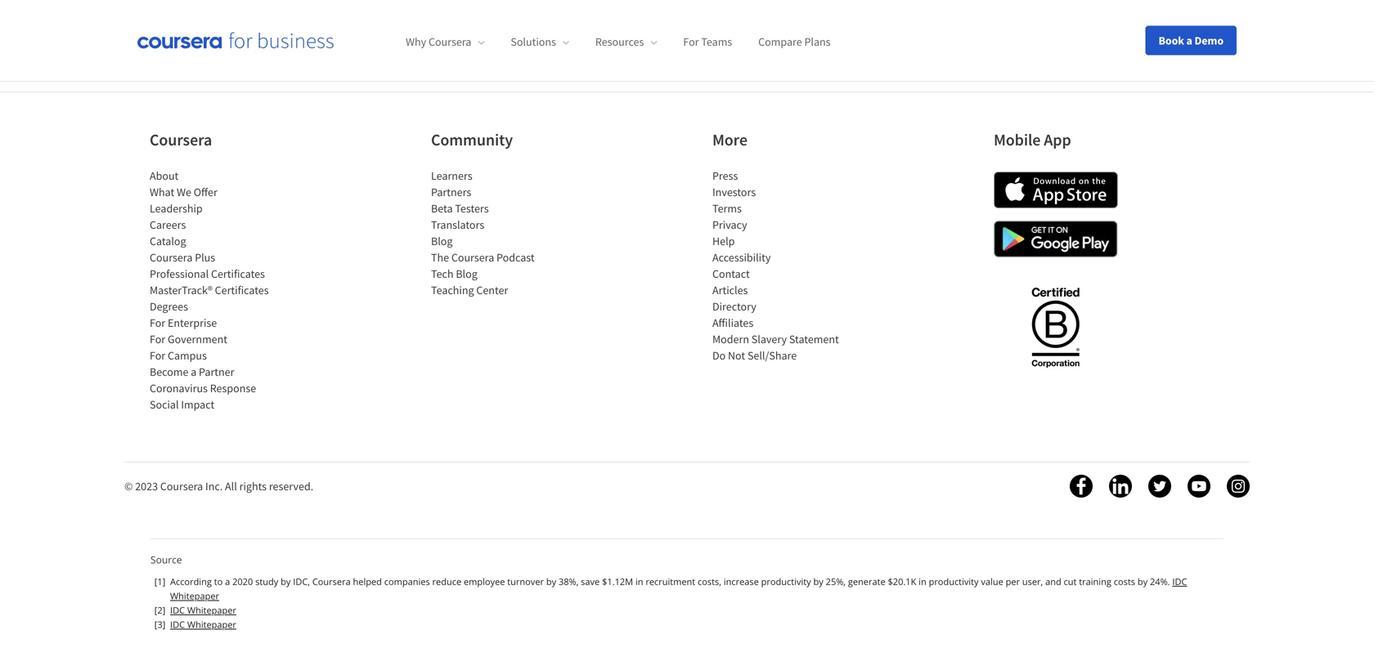 Task type: describe. For each thing, give the bounding box(es) containing it.
teaching center link
[[431, 283, 508, 298]]

center
[[476, 283, 508, 298]]

coursera for business image
[[137, 32, 334, 49]]

contact
[[713, 267, 750, 282]]

coursera twitter image
[[1149, 476, 1172, 498]]

all
[[225, 480, 237, 494]]

resources link
[[596, 35, 657, 49]]

for down degrees link
[[150, 316, 165, 331]]

turnover
[[507, 576, 544, 588]]

mobile
[[994, 130, 1041, 150]]

1 productivity from the left
[[761, 576, 811, 588]]

generate
[[848, 576, 886, 588]]

demo
[[1195, 33, 1224, 48]]

do not sell/share link
[[713, 349, 797, 363]]

idc whitepaper
[[170, 576, 1188, 603]]

study
[[255, 576, 278, 588]]

careers link
[[150, 218, 186, 233]]

whitepaper for idc whitepaper idc whitepaper
[[187, 605, 236, 617]]

coursera right idc,
[[312, 576, 351, 588]]

recruitment
[[646, 576, 696, 588]]

2023
[[135, 480, 158, 494]]

2 vertical spatial whitepaper
[[187, 619, 236, 631]]

community
[[431, 130, 513, 150]]

partners
[[431, 185, 471, 200]]

idc whitepaper idc whitepaper
[[170, 605, 236, 631]]

the coursera podcast link
[[431, 251, 535, 265]]

24%.
[[1150, 576, 1170, 588]]

more
[[713, 130, 748, 150]]

rights
[[239, 480, 267, 494]]

modern slavery statement link
[[713, 332, 839, 347]]

partner
[[199, 365, 234, 380]]

2 by from the left
[[546, 576, 556, 588]]

directory
[[713, 300, 757, 314]]

38%,
[[559, 576, 579, 588]]

to
[[214, 576, 223, 588]]

coursera right why at the top
[[429, 35, 472, 49]]

coursera inside about what we offer leadership careers catalog coursera plus professional certificates mastertrack® certificates degrees for enterprise for government for campus become a partner coronavirus response social impact
[[150, 251, 193, 265]]

compare plans link
[[759, 35, 831, 49]]

campus
[[168, 349, 207, 363]]

according
[[170, 576, 212, 588]]

about link
[[150, 169, 179, 183]]

catalog
[[150, 234, 186, 249]]

1 vertical spatial certificates
[[215, 283, 269, 298]]

coursera inside learners partners beta testers translators blog the coursera podcast tech blog teaching center
[[452, 251, 494, 265]]

social impact link
[[150, 398, 215, 413]]

book
[[1159, 33, 1185, 48]]

3 by from the left
[[814, 576, 824, 588]]

for up become
[[150, 349, 165, 363]]

modern
[[713, 332, 749, 347]]

government
[[168, 332, 227, 347]]

2 productivity from the left
[[929, 576, 979, 588]]

costs
[[1114, 576, 1136, 588]]

mastertrack®
[[150, 283, 213, 298]]

accessibility
[[713, 251, 771, 265]]

do
[[713, 349, 726, 363]]

offer
[[194, 185, 217, 200]]

press link
[[713, 169, 738, 183]]

list for more
[[713, 168, 852, 364]]

$1.12m
[[602, 576, 633, 588]]

about
[[150, 169, 179, 183]]

compare
[[759, 35, 802, 49]]

2020
[[232, 576, 253, 588]]

plans
[[805, 35, 831, 49]]

list for coursera
[[150, 168, 289, 413]]

enterprise
[[168, 316, 217, 331]]

translators
[[431, 218, 485, 233]]

1 in from the left
[[636, 576, 643, 588]]

blog link
[[431, 234, 453, 249]]

why
[[406, 35, 426, 49]]

articles link
[[713, 283, 748, 298]]

coursera plus link
[[150, 251, 215, 265]]

professional
[[150, 267, 209, 282]]

investors
[[713, 185, 756, 200]]

tech blog link
[[431, 267, 478, 282]]

mastertrack® certificates link
[[150, 283, 269, 298]]

become
[[150, 365, 189, 380]]

3 idc whitepaper link from the top
[[170, 619, 236, 631]]

for government link
[[150, 332, 227, 347]]

investors link
[[713, 185, 756, 200]]

testers
[[455, 201, 489, 216]]

help link
[[713, 234, 735, 249]]

translators link
[[431, 218, 485, 233]]

book a demo
[[1159, 33, 1224, 48]]

beta
[[431, 201, 453, 216]]

1 by from the left
[[281, 576, 291, 588]]

© 2023 coursera inc. all rights reserved.
[[124, 480, 314, 494]]

coursera instagram image
[[1227, 476, 1250, 498]]

increase
[[724, 576, 759, 588]]

response
[[210, 381, 256, 396]]

training
[[1079, 576, 1112, 588]]

idc,
[[293, 576, 310, 588]]

we
[[177, 185, 191, 200]]

coursera youtube image
[[1188, 476, 1211, 498]]

press investors terms privacy help accessibility contact articles directory affiliates modern slavery statement do not sell/share
[[713, 169, 839, 363]]

accessibility link
[[713, 251, 771, 265]]

reduce
[[432, 576, 462, 588]]

why coursera
[[406, 35, 472, 49]]

leadership link
[[150, 201, 203, 216]]

value
[[981, 576, 1004, 588]]



Task type: vqa. For each thing, say whether or not it's contained in the screenshot.
the becoming in Learner Reviews & Feedback for Introduction to Negotiation: A Strategic Playbook for Becoming a Principled and Persuasive Negotiator by Yale University
no



Task type: locate. For each thing, give the bounding box(es) containing it.
coronavirus
[[150, 381, 208, 396]]

1 horizontal spatial blog
[[456, 267, 478, 282]]

for campus link
[[150, 349, 207, 363]]

not
[[728, 349, 745, 363]]

user,
[[1023, 576, 1043, 588]]

employee
[[464, 576, 505, 588]]

1 horizontal spatial in
[[919, 576, 927, 588]]

by left the 38%,
[[546, 576, 556, 588]]

in right $20.1k at the right bottom of the page
[[919, 576, 927, 588]]

compare plans
[[759, 35, 831, 49]]

a
[[1187, 33, 1193, 48], [191, 365, 197, 380], [225, 576, 230, 588]]

certificates down 'professional certificates' link
[[215, 283, 269, 298]]

blog
[[431, 234, 453, 249], [456, 267, 478, 282]]

blog up teaching center link
[[456, 267, 478, 282]]

4 by from the left
[[1138, 576, 1148, 588]]

0 vertical spatial whitepaper
[[170, 590, 219, 603]]

what
[[150, 185, 174, 200]]

1 vertical spatial whitepaper
[[187, 605, 236, 617]]

0 horizontal spatial blog
[[431, 234, 453, 249]]

logo of certified b corporation image
[[1022, 278, 1089, 377]]

1 vertical spatial blog
[[456, 267, 478, 282]]

privacy link
[[713, 218, 747, 233]]

affiliates link
[[713, 316, 754, 331]]

book a demo button
[[1146, 26, 1237, 55]]

professional certificates link
[[150, 267, 265, 282]]

sell/share
[[748, 349, 797, 363]]

for
[[683, 35, 699, 49], [150, 316, 165, 331], [150, 332, 165, 347], [150, 349, 165, 363]]

slavery
[[752, 332, 787, 347]]

articles
[[713, 283, 748, 298]]

blog up the
[[431, 234, 453, 249]]

app
[[1044, 130, 1072, 150]]

by left 25%,
[[814, 576, 824, 588]]

catalog link
[[150, 234, 186, 249]]

0 vertical spatial a
[[1187, 33, 1193, 48]]

tech
[[431, 267, 454, 282]]

1 vertical spatial a
[[191, 365, 197, 380]]

coursera up about
[[150, 130, 212, 150]]

coursera up tech blog "link" at the top
[[452, 251, 494, 265]]

list
[[150, 168, 289, 413], [431, 168, 570, 299], [713, 168, 852, 364]]

idc for idc whitepaper idc whitepaper
[[170, 605, 185, 617]]

by left idc,
[[281, 576, 291, 588]]

whitepaper for idc whitepaper
[[170, 590, 219, 603]]

1 vertical spatial idc
[[170, 605, 185, 617]]

plus
[[195, 251, 215, 265]]

a right to
[[225, 576, 230, 588]]

by left 24%. on the right bottom of page
[[1138, 576, 1148, 588]]

idc inside idc whitepaper
[[1173, 576, 1188, 588]]

2 vertical spatial idc whitepaper link
[[170, 619, 236, 631]]

2 list from the left
[[431, 168, 570, 299]]

become a partner link
[[150, 365, 234, 380]]

mobile app
[[994, 130, 1072, 150]]

in
[[636, 576, 643, 588], [919, 576, 927, 588]]

certificates up mastertrack® certificates link
[[211, 267, 265, 282]]

25%,
[[826, 576, 846, 588]]

0 horizontal spatial productivity
[[761, 576, 811, 588]]

2 in from the left
[[919, 576, 927, 588]]

coursera linkedin image
[[1109, 476, 1132, 498]]

list containing press
[[713, 168, 852, 364]]

productivity left value
[[929, 576, 979, 588]]

for up for campus link
[[150, 332, 165, 347]]

idc
[[1173, 576, 1188, 588], [170, 605, 185, 617], [170, 619, 185, 631]]

list for community
[[431, 168, 570, 299]]

1 horizontal spatial list
[[431, 168, 570, 299]]

teams
[[701, 35, 732, 49]]

0 horizontal spatial list
[[150, 168, 289, 413]]

privacy
[[713, 218, 747, 233]]

2 vertical spatial a
[[225, 576, 230, 588]]

idc whitepaper link
[[170, 576, 1188, 603], [170, 605, 236, 617], [170, 619, 236, 631]]

what we offer link
[[150, 185, 217, 200]]

list containing about
[[150, 168, 289, 413]]

press
[[713, 169, 738, 183]]

inc.
[[205, 480, 223, 494]]

partners link
[[431, 185, 471, 200]]

careers
[[150, 218, 186, 233]]

1 vertical spatial idc whitepaper link
[[170, 605, 236, 617]]

a right book
[[1187, 33, 1193, 48]]

a down campus on the left bottom
[[191, 365, 197, 380]]

download on the app store image
[[994, 172, 1118, 209]]

1 horizontal spatial a
[[225, 576, 230, 588]]

costs,
[[698, 576, 722, 588]]

1 idc whitepaper link from the top
[[170, 576, 1188, 603]]

terms
[[713, 201, 742, 216]]

cut
[[1064, 576, 1077, 588]]

solutions
[[511, 35, 556, 49]]

coursera
[[429, 35, 472, 49], [150, 130, 212, 150], [150, 251, 193, 265], [452, 251, 494, 265], [160, 480, 203, 494], [312, 576, 351, 588]]

2 horizontal spatial a
[[1187, 33, 1193, 48]]

2 vertical spatial idc
[[170, 619, 185, 631]]

source
[[151, 554, 182, 567]]

2 idc whitepaper link from the top
[[170, 605, 236, 617]]

©
[[124, 480, 133, 494]]

coursera left inc.
[[160, 480, 203, 494]]

for left teams
[[683, 35, 699, 49]]

solutions link
[[511, 35, 569, 49]]

productivity right 'increase'
[[761, 576, 811, 588]]

list containing learners
[[431, 168, 570, 299]]

reserved.
[[269, 480, 314, 494]]

0 vertical spatial idc
[[1173, 576, 1188, 588]]

1 list from the left
[[150, 168, 289, 413]]

coursera down catalog
[[150, 251, 193, 265]]

a inside button
[[1187, 33, 1193, 48]]

save
[[581, 576, 600, 588]]

0 horizontal spatial in
[[636, 576, 643, 588]]

idc for idc whitepaper
[[1173, 576, 1188, 588]]

1 horizontal spatial productivity
[[929, 576, 979, 588]]

for teams
[[683, 35, 732, 49]]

help
[[713, 234, 735, 249]]

coursera facebook image
[[1070, 476, 1093, 498]]

a inside about what we offer leadership careers catalog coursera plus professional certificates mastertrack® certificates degrees for enterprise for government for campus become a partner coronavirus response social impact
[[191, 365, 197, 380]]

teaching
[[431, 283, 474, 298]]

0 vertical spatial certificates
[[211, 267, 265, 282]]

in right $1.12m on the bottom left of page
[[636, 576, 643, 588]]

for teams link
[[683, 35, 732, 49]]

3 list from the left
[[713, 168, 852, 364]]

by
[[281, 576, 291, 588], [546, 576, 556, 588], [814, 576, 824, 588], [1138, 576, 1148, 588]]

0 vertical spatial blog
[[431, 234, 453, 249]]

0 horizontal spatial a
[[191, 365, 197, 380]]

whitepaper inside idc whitepaper
[[170, 590, 219, 603]]

leadership
[[150, 201, 203, 216]]

impact
[[181, 398, 215, 413]]

terms link
[[713, 201, 742, 216]]

get it on google play image
[[994, 221, 1118, 258]]

2 horizontal spatial list
[[713, 168, 852, 364]]

0 vertical spatial idc whitepaper link
[[170, 576, 1188, 603]]

statement
[[789, 332, 839, 347]]

for enterprise link
[[150, 316, 217, 331]]



